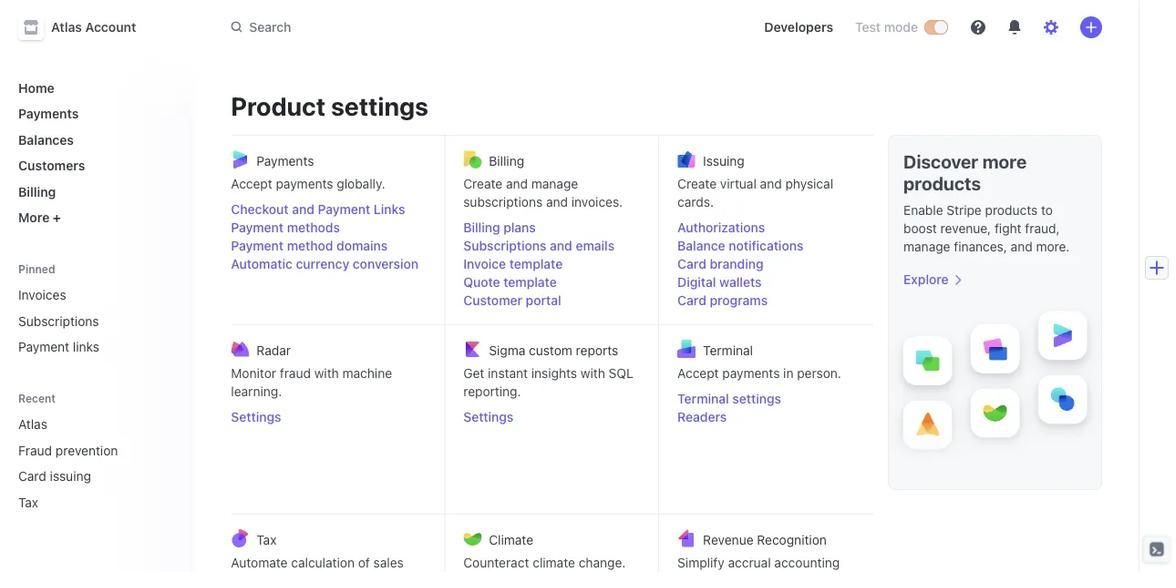 Task type: vqa. For each thing, say whether or not it's contained in the screenshot.
left THE DOMAIN.
no



Task type: locate. For each thing, give the bounding box(es) containing it.
tax down card issuing in the left of the page
[[18, 495, 38, 510]]

billing up more +
[[18, 184, 56, 199]]

create
[[464, 177, 503, 192], [678, 177, 717, 192]]

settings up readers link
[[733, 392, 782, 407]]

with right fraud
[[314, 366, 339, 381]]

reports
[[576, 343, 619, 358]]

0 horizontal spatial payments
[[276, 177, 333, 192]]

template down subscriptions and emails 'link'
[[510, 257, 563, 272]]

settings link down monitor fraud with machine learning.
[[231, 409, 426, 427]]

payments up terminal settings link
[[723, 366, 780, 381]]

Search text field
[[220, 11, 735, 44]]

0 vertical spatial payments
[[276, 177, 333, 192]]

with inside 'get instant insights with sql reporting.'
[[581, 366, 606, 381]]

card branding link
[[678, 255, 856, 274]]

0 horizontal spatial create
[[464, 177, 503, 192]]

1 horizontal spatial subscriptions
[[464, 239, 547, 254]]

create up subscriptions
[[464, 177, 503, 192]]

payments up the balances
[[18, 106, 79, 121]]

1 vertical spatial manage
[[904, 239, 951, 255]]

fraud
[[18, 443, 52, 458]]

pinned navigation links element
[[11, 255, 184, 362]]

atlas
[[51, 20, 82, 35], [18, 417, 47, 432]]

with down reports
[[581, 366, 606, 381]]

methods
[[287, 220, 340, 235]]

create inside create and manage subscriptions and invoices.
[[464, 177, 503, 192]]

payments inside the payments link
[[18, 106, 79, 121]]

manage down boost
[[904, 239, 951, 255]]

1 horizontal spatial settings
[[464, 410, 514, 425]]

atlas up fraud
[[18, 417, 47, 432]]

pinned element
[[11, 281, 180, 362]]

settings up 'globally.'
[[331, 91, 429, 121]]

customers link
[[11, 151, 180, 181]]

enable
[[904, 203, 944, 218]]

template up 'portal' in the left of the page
[[504, 275, 557, 290]]

accept up readers
[[678, 366, 719, 381]]

card down digital at the right of page
[[678, 293, 707, 308]]

invoices
[[18, 288, 66, 303]]

atlas account button
[[18, 15, 155, 40]]

automatic currency conversion link
[[231, 255, 426, 274]]

+
[[53, 210, 61, 225]]

manage inside create and manage subscriptions and invoices.
[[532, 177, 579, 192]]

settings
[[231, 410, 281, 425], [464, 410, 514, 425]]

atlas left account
[[51, 20, 82, 35]]

recent
[[18, 392, 56, 405]]

0 vertical spatial atlas
[[51, 20, 82, 35]]

settings link down 'get instant insights with sql reporting.'
[[464, 409, 641, 427]]

0 horizontal spatial accept
[[231, 177, 273, 192]]

payment links
[[18, 340, 99, 355]]

cards.
[[678, 195, 714, 210]]

0 horizontal spatial subscriptions
[[18, 314, 99, 329]]

boost
[[904, 221, 938, 236]]

subscriptions down plans
[[464, 239, 547, 254]]

1 horizontal spatial create
[[678, 177, 717, 192]]

physical
[[786, 177, 834, 192]]

1 with from the left
[[314, 366, 339, 381]]

and up billing plans link
[[546, 195, 568, 210]]

1 horizontal spatial products
[[986, 203, 1038, 218]]

0 vertical spatial products
[[904, 172, 982, 194]]

climate
[[489, 533, 534, 548]]

settings down learning.
[[231, 410, 281, 425]]

account
[[85, 20, 136, 35]]

sql
[[609, 366, 634, 381]]

1 horizontal spatial settings
[[733, 392, 782, 407]]

1 horizontal spatial manage
[[904, 239, 951, 255]]

1 vertical spatial subscriptions
[[18, 314, 99, 329]]

links
[[374, 202, 405, 217]]

atlas for atlas
[[18, 417, 47, 432]]

developers
[[765, 20, 834, 35]]

1 horizontal spatial payments
[[723, 366, 780, 381]]

and down the fight
[[1011, 239, 1033, 255]]

terminal up accept payments in person.
[[703, 343, 754, 358]]

emails
[[576, 239, 615, 254]]

checkout and payment links link
[[231, 201, 426, 219]]

card issuing link
[[11, 462, 154, 492]]

payment
[[318, 202, 371, 217], [231, 220, 284, 235], [231, 239, 284, 254], [18, 340, 69, 355]]

payment links link
[[11, 333, 180, 362]]

1 vertical spatial payments
[[723, 366, 780, 381]]

payment up payment methods link
[[318, 202, 371, 217]]

0 vertical spatial settings
[[331, 91, 429, 121]]

terminal for terminal
[[703, 343, 754, 358]]

settings link for insights
[[464, 409, 641, 427]]

product settings
[[231, 91, 429, 121]]

portal
[[526, 293, 562, 308]]

create up cards.
[[678, 177, 717, 192]]

settings down reporting.
[[464, 410, 514, 425]]

terminal
[[703, 343, 754, 358], [678, 392, 730, 407]]

more +
[[18, 210, 61, 225]]

sigma custom reports
[[489, 343, 619, 358]]

payments
[[18, 106, 79, 121], [257, 153, 314, 168]]

currency
[[296, 257, 350, 272]]

1 create from the left
[[464, 177, 503, 192]]

and
[[506, 177, 528, 192], [760, 177, 782, 192], [546, 195, 568, 210], [292, 202, 315, 217], [550, 239, 573, 254], [1011, 239, 1033, 255]]

explore button
[[904, 271, 964, 289]]

tax up the automate
[[257, 533, 277, 548]]

0 vertical spatial manage
[[532, 177, 579, 192]]

2 vertical spatial billing
[[464, 220, 500, 235]]

method
[[287, 239, 333, 254]]

1 vertical spatial terminal
[[678, 392, 730, 407]]

product
[[231, 91, 326, 121]]

to
[[1042, 203, 1054, 218]]

payment left links
[[18, 340, 69, 355]]

1 vertical spatial accept
[[678, 366, 719, 381]]

recent element
[[0, 410, 195, 518]]

checkout and payment links payment methods payment method domains automatic currency conversion
[[231, 202, 419, 272]]

terminal inside terminal settings readers
[[678, 392, 730, 407]]

2 settings from the left
[[464, 410, 514, 425]]

payments up 'accept payments globally.'
[[257, 153, 314, 168]]

get instant insights with sql reporting.
[[464, 366, 634, 400]]

0 horizontal spatial atlas
[[18, 417, 47, 432]]

home link
[[11, 73, 180, 103]]

0 vertical spatial billing
[[489, 153, 525, 168]]

subscriptions link
[[11, 307, 180, 336]]

revenue recognition
[[703, 533, 827, 548]]

create inside create virtual and physical cards.
[[678, 177, 717, 192]]

stripe
[[947, 203, 982, 218]]

and down billing plans link
[[550, 239, 573, 254]]

1 vertical spatial settings
[[733, 392, 782, 407]]

products down discover on the top of the page
[[904, 172, 982, 194]]

create for billing
[[464, 177, 503, 192]]

accept
[[231, 177, 273, 192], [678, 366, 719, 381]]

billing inside core navigation links "element"
[[18, 184, 56, 199]]

billing down subscriptions
[[464, 220, 500, 235]]

subscriptions inside billing plans subscriptions and emails invoice template quote template customer portal
[[464, 239, 547, 254]]

0 horizontal spatial products
[[904, 172, 982, 194]]

0 horizontal spatial settings link
[[231, 409, 426, 427]]

billing plans subscriptions and emails invoice template quote template customer portal
[[464, 220, 615, 308]]

0 vertical spatial terminal
[[703, 343, 754, 358]]

0 horizontal spatial settings
[[331, 91, 429, 121]]

billing inside billing plans subscriptions and emails invoice template quote template customer portal
[[464, 220, 500, 235]]

0 vertical spatial payments
[[18, 106, 79, 121]]

atlas inside button
[[51, 20, 82, 35]]

settings inside terminal settings readers
[[733, 392, 782, 407]]

conversion
[[353, 257, 419, 272]]

calculation
[[291, 556, 355, 571]]

issuing
[[50, 469, 91, 484]]

atlas inside recent element
[[18, 417, 47, 432]]

2 settings link from the left
[[464, 409, 641, 427]]

accept up checkout
[[231, 177, 273, 192]]

products
[[904, 172, 982, 194], [986, 203, 1038, 218]]

0 horizontal spatial payments
[[18, 106, 79, 121]]

1 horizontal spatial with
[[581, 366, 606, 381]]

billing up subscriptions
[[489, 153, 525, 168]]

1 settings link from the left
[[231, 409, 426, 427]]

1 horizontal spatial settings link
[[464, 409, 641, 427]]

terminal up readers
[[678, 392, 730, 407]]

help image
[[972, 20, 986, 35]]

manage up billing plans link
[[532, 177, 579, 192]]

test mode
[[856, 20, 919, 35]]

create for issuing
[[678, 177, 717, 192]]

2 create from the left
[[678, 177, 717, 192]]

1 vertical spatial atlas
[[18, 417, 47, 432]]

1 settings from the left
[[231, 410, 281, 425]]

and inside discover more products enable stripe products to boost revenue, fight fraud, manage finances, and more.
[[1011, 239, 1033, 255]]

2 vertical spatial card
[[18, 469, 46, 484]]

accrual
[[728, 556, 771, 571]]

settings
[[331, 91, 429, 121], [733, 392, 782, 407]]

and up subscriptions
[[506, 177, 528, 192]]

1 horizontal spatial accept
[[678, 366, 719, 381]]

payments up checkout and payment links link
[[276, 177, 333, 192]]

1 horizontal spatial atlas
[[51, 20, 82, 35]]

payment up automatic
[[231, 239, 284, 254]]

1 horizontal spatial payments
[[257, 153, 314, 168]]

subscriptions up payment links
[[18, 314, 99, 329]]

card programs link
[[678, 292, 856, 310]]

plans
[[504, 220, 536, 235]]

0 horizontal spatial manage
[[532, 177, 579, 192]]

card down fraud
[[18, 469, 46, 484]]

billing plans link
[[464, 219, 641, 237]]

0 vertical spatial tax
[[18, 495, 38, 510]]

0 vertical spatial accept
[[231, 177, 273, 192]]

0 vertical spatial subscriptions
[[464, 239, 547, 254]]

2 with from the left
[[581, 366, 606, 381]]

more
[[983, 151, 1027, 172]]

0 horizontal spatial tax
[[18, 495, 38, 510]]

card up digital at the right of page
[[678, 257, 707, 272]]

and right virtual
[[760, 177, 782, 192]]

recent navigation links element
[[0, 384, 195, 518]]

1 vertical spatial billing
[[18, 184, 56, 199]]

settings link
[[231, 409, 426, 427], [464, 409, 641, 427]]

0 horizontal spatial with
[[314, 366, 339, 381]]

and up methods
[[292, 202, 315, 217]]

terminal settings link
[[678, 390, 856, 409]]

customers
[[18, 158, 85, 173]]

fraud
[[280, 366, 311, 381]]

with
[[314, 366, 339, 381], [581, 366, 606, 381]]

1 horizontal spatial tax
[[257, 533, 277, 548]]

accept for payments
[[231, 177, 273, 192]]

0 horizontal spatial settings
[[231, 410, 281, 425]]

settings for get instant insights with sql reporting.
[[464, 410, 514, 425]]

payments link
[[11, 99, 180, 129]]

virtual
[[721, 177, 757, 192]]

subscriptions
[[464, 239, 547, 254], [18, 314, 99, 329]]

products up the fight
[[986, 203, 1038, 218]]



Task type: describe. For each thing, give the bounding box(es) containing it.
person.
[[798, 366, 842, 381]]

0 vertical spatial template
[[510, 257, 563, 272]]

fraud prevention link
[[11, 436, 154, 466]]

discover more products section
[[889, 135, 1103, 491]]

sales
[[374, 556, 404, 571]]

with inside monitor fraud with machine learning.
[[314, 366, 339, 381]]

settings for terminal settings readers
[[733, 392, 782, 407]]

simplify accrual accounting
[[678, 556, 840, 573]]

more
[[18, 210, 50, 225]]

discover more products enable stripe products to boost revenue, fight fraud, manage finances, and more.
[[904, 151, 1070, 255]]

notifications image
[[1008, 20, 1023, 35]]

settings image
[[1044, 20, 1059, 35]]

1 vertical spatial card
[[678, 293, 707, 308]]

mode
[[885, 20, 919, 35]]

Search search field
[[220, 11, 735, 44]]

counteract
[[464, 556, 530, 571]]

authorizations
[[678, 220, 766, 235]]

get
[[464, 366, 485, 381]]

home
[[18, 80, 54, 95]]

instant
[[488, 366, 528, 381]]

authorizations link
[[678, 219, 856, 237]]

1 vertical spatial tax
[[257, 533, 277, 548]]

pinned
[[18, 263, 55, 276]]

quote template link
[[464, 274, 641, 292]]

in
[[784, 366, 794, 381]]

settings link for with
[[231, 409, 426, 427]]

fight
[[995, 221, 1022, 236]]

quote
[[464, 275, 500, 290]]

1 vertical spatial template
[[504, 275, 557, 290]]

digital
[[678, 275, 717, 290]]

links
[[73, 340, 99, 355]]

customer
[[464, 293, 523, 308]]

test
[[856, 20, 881, 35]]

accept payments in person.
[[678, 366, 842, 381]]

monitor
[[231, 366, 276, 381]]

balance notifications link
[[678, 237, 856, 255]]

reporting.
[[464, 384, 521, 400]]

fraud,
[[1026, 221, 1060, 236]]

terminal for terminal settings readers
[[678, 392, 730, 407]]

invoices link
[[11, 281, 180, 310]]

counteract climate change.
[[464, 556, 626, 571]]

payment methods link
[[231, 219, 426, 237]]

authorizations balance notifications card branding digital wallets card programs
[[678, 220, 804, 308]]

accept payments globally.
[[231, 177, 385, 192]]

terminal settings readers
[[678, 392, 782, 425]]

atlas account
[[51, 20, 136, 35]]

payments for terminal
[[723, 366, 780, 381]]

more.
[[1037, 239, 1070, 255]]

of
[[358, 556, 370, 571]]

automate calculation of sales
[[231, 556, 404, 573]]

tax inside recent element
[[18, 495, 38, 510]]

finances,
[[954, 239, 1008, 255]]

sigma
[[489, 343, 526, 358]]

card inside recent element
[[18, 469, 46, 484]]

readers
[[678, 410, 727, 425]]

and inside create virtual and physical cards.
[[760, 177, 782, 192]]

fraud prevention
[[18, 443, 118, 458]]

revenue,
[[941, 221, 992, 236]]

search
[[249, 19, 291, 34]]

change.
[[579, 556, 626, 571]]

subscriptions
[[464, 195, 543, 210]]

payment inside 'pinned' element
[[18, 340, 69, 355]]

core navigation links element
[[11, 73, 180, 233]]

notifications
[[729, 239, 804, 254]]

accounting
[[775, 556, 840, 571]]

insights
[[532, 366, 578, 381]]

0 vertical spatial card
[[678, 257, 707, 272]]

atlas link
[[11, 410, 154, 440]]

settings for product settings
[[331, 91, 429, 121]]

and inside billing plans subscriptions and emails invoice template quote template customer portal
[[550, 239, 573, 254]]

tax link
[[11, 488, 154, 518]]

atlas for atlas account
[[51, 20, 82, 35]]

payment down checkout
[[231, 220, 284, 235]]

issuing
[[703, 153, 745, 168]]

1 vertical spatial payments
[[257, 153, 314, 168]]

digital wallets link
[[678, 274, 856, 292]]

create virtual and physical cards.
[[678, 177, 834, 210]]

subscriptions and emails link
[[464, 237, 641, 255]]

balances
[[18, 132, 74, 147]]

radar
[[257, 343, 291, 358]]

1 vertical spatial products
[[986, 203, 1038, 218]]

subscriptions inside subscriptions link
[[18, 314, 99, 329]]

balance
[[678, 239, 726, 254]]

and inside checkout and payment links payment methods payment method domains automatic currency conversion
[[292, 202, 315, 217]]

wallets
[[720, 275, 762, 290]]

accept for terminal
[[678, 366, 719, 381]]

payments for payments
[[276, 177, 333, 192]]

settings for monitor fraud with machine learning.
[[231, 410, 281, 425]]

manage inside discover more products enable stripe products to boost revenue, fight fraud, manage finances, and more.
[[904, 239, 951, 255]]

branding
[[710, 257, 764, 272]]

checkout
[[231, 202, 289, 217]]

payment method domains link
[[231, 237, 426, 255]]

readers link
[[678, 409, 856, 427]]

discover
[[904, 151, 979, 172]]

balances link
[[11, 125, 180, 155]]

automate
[[231, 556, 288, 571]]

custom
[[529, 343, 573, 358]]

learning.
[[231, 384, 282, 400]]

prevention
[[56, 443, 118, 458]]

invoice template link
[[464, 255, 641, 274]]



